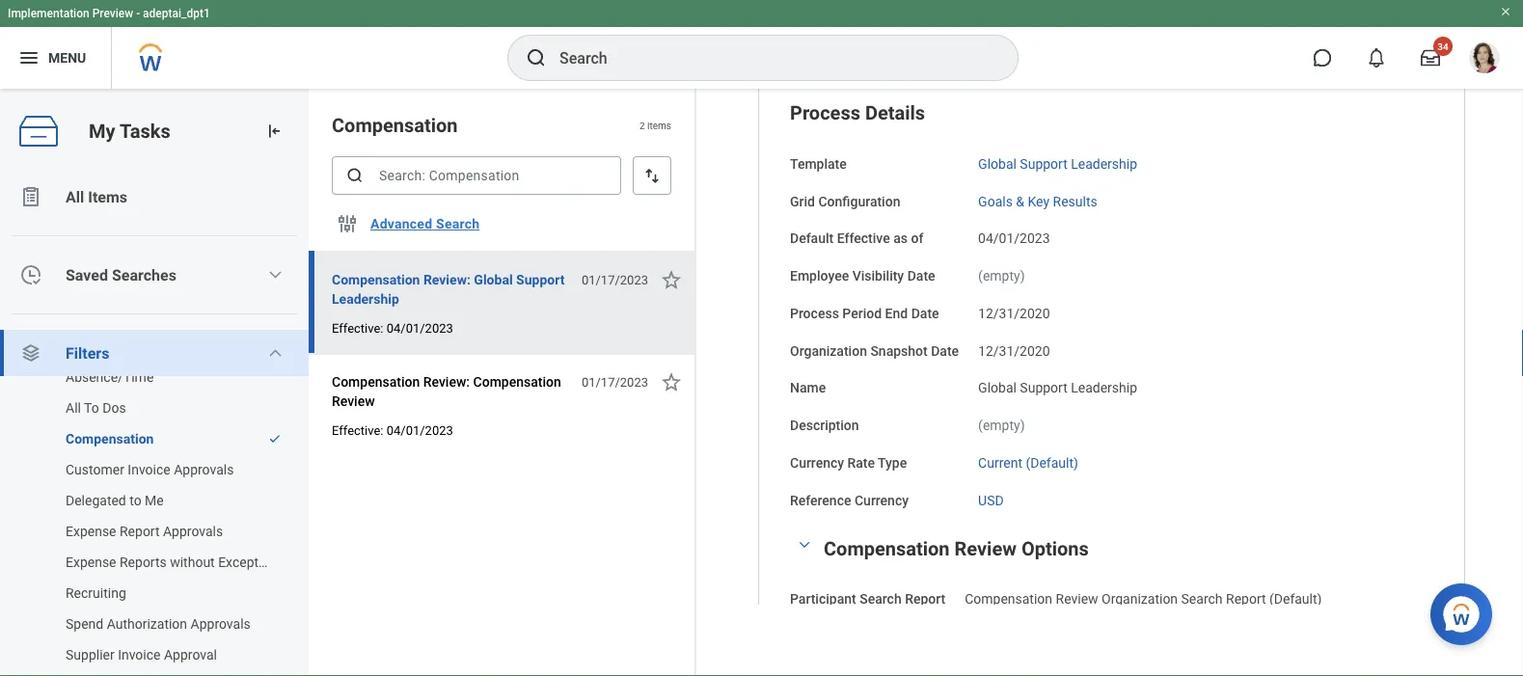 Task type: locate. For each thing, give the bounding box(es) containing it.
goals & key results
[[979, 193, 1098, 209]]

0 vertical spatial search image
[[525, 46, 548, 69]]

0 vertical spatial 04/01/2023
[[979, 231, 1051, 247]]

clipboard image
[[19, 185, 42, 208]]

review: down advanced search
[[424, 272, 471, 288]]

(empty)
[[979, 268, 1025, 284], [979, 418, 1025, 434]]

default
[[790, 231, 834, 247]]

Search Workday  search field
[[560, 37, 979, 79]]

1 horizontal spatial search image
[[525, 46, 548, 69]]

1 vertical spatial chevron down image
[[268, 345, 283, 361]]

1 vertical spatial effective:
[[332, 423, 384, 438]]

items
[[648, 119, 672, 131]]

2 horizontal spatial search
[[1182, 592, 1223, 608]]

2 effective: 04/01/2023 from the top
[[332, 423, 453, 438]]

global support leadership for name element
[[979, 380, 1138, 396]]

supplier invoice approval
[[66, 647, 217, 663]]

2 12/31/2020 from the top
[[979, 343, 1051, 359]]

2 chevron down image from the top
[[268, 345, 283, 361]]

customer invoice approvals button
[[0, 455, 290, 485]]

check image
[[268, 432, 282, 446]]

1 vertical spatial approvals
[[163, 524, 223, 539]]

chevron down image
[[793, 539, 816, 552]]

approvals up "delegated to me" button
[[174, 462, 234, 478]]

organization
[[790, 343, 868, 359], [1102, 592, 1178, 608]]

1 vertical spatial global support leadership
[[979, 380, 1138, 396]]

1 vertical spatial review
[[955, 538, 1017, 560]]

spend authorization approvals button
[[0, 609, 290, 640]]

0 vertical spatial 12/31/2020
[[979, 306, 1051, 321]]

chevron down image for saved searches
[[268, 267, 283, 283]]

spend authorization approvals
[[66, 616, 251, 632]]

2 vertical spatial leadership
[[1071, 380, 1138, 396]]

compensation inside my tasks element
[[66, 431, 154, 447]]

04/01/2023 down &
[[979, 231, 1051, 247]]

1 effective: from the top
[[332, 321, 384, 335]]

0 vertical spatial organization
[[790, 343, 868, 359]]

current (default) link
[[979, 451, 1079, 471]]

goals
[[979, 193, 1013, 209]]

12/31/2020
[[979, 306, 1051, 321], [979, 343, 1051, 359]]

1 (empty) from the top
[[979, 268, 1025, 284]]

date
[[908, 268, 936, 284], [912, 306, 940, 321], [932, 343, 959, 359]]

global support leadership up goals & key results link on the right
[[979, 156, 1138, 172]]

approvals up the approval
[[191, 616, 251, 632]]

saved
[[66, 266, 108, 284]]

review: down compensation review: global support leadership button
[[423, 374, 470, 390]]

process period end date
[[790, 306, 940, 321]]

2
[[640, 119, 645, 131]]

0 horizontal spatial search
[[436, 216, 480, 232]]

search for advanced
[[436, 216, 480, 232]]

1 vertical spatial leadership
[[332, 291, 399, 307]]

01/17/2023
[[582, 273, 649, 287], [582, 375, 649, 389]]

implementation preview -   adeptai_dpt1
[[8, 7, 210, 20]]

1 review: from the top
[[424, 272, 471, 288]]

list
[[0, 174, 309, 677], [0, 362, 309, 677]]

grid configuration
[[790, 193, 901, 209]]

as
[[894, 231, 908, 247]]

2 01/17/2023 from the top
[[582, 375, 649, 389]]

date right "end"
[[912, 306, 940, 321]]

global
[[979, 156, 1017, 172], [474, 272, 513, 288], [979, 380, 1017, 396]]

2 global support leadership from the top
[[979, 380, 1138, 396]]

1 vertical spatial 12/31/2020
[[979, 343, 1051, 359]]

invoice up me
[[128, 462, 171, 478]]

review: for compensation
[[423, 374, 470, 390]]

expense up recruiting
[[66, 554, 116, 570]]

delegated
[[66, 493, 126, 509]]

justify image
[[17, 46, 41, 69]]

date for visibility
[[908, 268, 936, 284]]

2 all from the top
[[66, 400, 81, 416]]

2 vertical spatial review
[[1056, 592, 1099, 608]]

1 vertical spatial support
[[516, 272, 565, 288]]

0 vertical spatial all
[[66, 188, 84, 206]]

0 vertical spatial date
[[908, 268, 936, 284]]

0 horizontal spatial review
[[332, 393, 375, 409]]

leadership inside name element
[[1071, 380, 1138, 396]]

currency
[[790, 455, 845, 471], [855, 493, 909, 509]]

star image
[[660, 268, 683, 291]]

1 chevron down image from the top
[[268, 267, 283, 283]]

review: inside compensation review: global support leadership
[[424, 272, 471, 288]]

1 horizontal spatial organization
[[1102, 592, 1178, 608]]

2 (empty) from the top
[[979, 418, 1025, 434]]

2 horizontal spatial review
[[1056, 592, 1099, 608]]

global support leadership down organization snapshot date element
[[979, 380, 1138, 396]]

expense for expense reports without exceptions
[[66, 554, 116, 570]]

compensation review: compensation review button
[[332, 371, 571, 413]]

0 vertical spatial currency
[[790, 455, 845, 471]]

items
[[88, 188, 127, 206]]

1 horizontal spatial search
[[860, 592, 902, 608]]

2 vertical spatial approvals
[[191, 616, 251, 632]]

1 vertical spatial 01/17/2023
[[582, 375, 649, 389]]

all left 'items'
[[66, 188, 84, 206]]

expense report approvals
[[66, 524, 223, 539]]

2 vertical spatial support
[[1020, 380, 1068, 396]]

advanced search button
[[363, 205, 488, 243]]

1 all from the top
[[66, 188, 84, 206]]

adeptai_dpt1
[[143, 7, 210, 20]]

1 vertical spatial date
[[912, 306, 940, 321]]

0 vertical spatial global support leadership
[[979, 156, 1138, 172]]

2 process from the top
[[790, 306, 840, 321]]

(empty) up current
[[979, 418, 1025, 434]]

all to dos
[[66, 400, 126, 416]]

review inside compensation review: compensation review
[[332, 393, 375, 409]]

menu banner
[[0, 0, 1524, 89]]

all items button
[[0, 174, 309, 220]]

0 vertical spatial (default)
[[1026, 455, 1079, 471]]

Search: Compensation text field
[[332, 156, 622, 195]]

notifications large image
[[1368, 48, 1387, 68]]

effective: 04/01/2023 for compensation review: compensation review
[[332, 423, 453, 438]]

0 vertical spatial chevron down image
[[268, 267, 283, 283]]

2 effective: from the top
[[332, 423, 384, 438]]

saved searches
[[66, 266, 176, 284]]

12/31/2020 up organization snapshot date element
[[979, 306, 1051, 321]]

process down employee
[[790, 306, 840, 321]]

all left to
[[66, 400, 81, 416]]

currency down type
[[855, 493, 909, 509]]

approvals
[[174, 462, 234, 478], [163, 524, 223, 539], [191, 616, 251, 632]]

report inside button
[[120, 524, 160, 539]]

all for all items
[[66, 188, 84, 206]]

leadership for global support leadership link
[[1071, 156, 1138, 172]]

searches
[[112, 266, 176, 284]]

supplier
[[66, 647, 115, 663]]

0 vertical spatial support
[[1020, 156, 1068, 172]]

compensation inside compensation review: global support leadership
[[332, 272, 420, 288]]

effective: 04/01/2023 for compensation review: global support leadership
[[332, 321, 453, 335]]

1 expense from the top
[[66, 524, 116, 539]]

0 vertical spatial review
[[332, 393, 375, 409]]

support inside name element
[[1020, 380, 1068, 396]]

transformation import image
[[264, 122, 284, 141]]

global up goals
[[979, 156, 1017, 172]]

global support leadership link
[[979, 152, 1138, 172]]

2 vertical spatial global
[[979, 380, 1017, 396]]

12/31/2020 down process period end date element
[[979, 343, 1051, 359]]

1 vertical spatial invoice
[[118, 647, 161, 663]]

effective: 04/01/2023 down compensation review: compensation review in the bottom of the page
[[332, 423, 453, 438]]

1 12/31/2020 from the top
[[979, 306, 1051, 321]]

global inside name element
[[979, 380, 1017, 396]]

0 vertical spatial review:
[[424, 272, 471, 288]]

process for process details
[[790, 102, 861, 125]]

-
[[136, 7, 140, 20]]

goals & key results link
[[979, 189, 1098, 209]]

global inside global support leadership link
[[979, 156, 1017, 172]]

search image
[[525, 46, 548, 69], [345, 166, 365, 185]]

participant search report
[[790, 592, 946, 608]]

0 vertical spatial effective:
[[332, 321, 384, 335]]

invoice down spend authorization approvals button
[[118, 647, 161, 663]]

1 vertical spatial effective: 04/01/2023
[[332, 423, 453, 438]]

date down of
[[908, 268, 936, 284]]

2 expense from the top
[[66, 554, 116, 570]]

process for process period end date
[[790, 306, 840, 321]]

key
[[1028, 193, 1050, 209]]

compensation review: global support leadership button
[[332, 268, 571, 311]]

1 horizontal spatial review
[[955, 538, 1017, 560]]

effective: 04/01/2023
[[332, 321, 453, 335], [332, 423, 453, 438]]

01/17/2023 left star image in the left of the page
[[582, 273, 649, 287]]

process up template
[[790, 102, 861, 125]]

support for global support leadership link
[[1020, 156, 1068, 172]]

(default) inside compensation review options group
[[1270, 592, 1323, 608]]

options
[[1022, 538, 1089, 560]]

1 vertical spatial process
[[790, 306, 840, 321]]

1 process from the top
[[790, 102, 861, 125]]

invoice inside 'supplier invoice approval' button
[[118, 647, 161, 663]]

report
[[120, 524, 160, 539], [905, 592, 946, 608], [1227, 592, 1267, 608]]

perspective image
[[19, 342, 42, 365]]

support for name element
[[1020, 380, 1068, 396]]

04/01/2023 down compensation review: compensation review in the bottom of the page
[[387, 423, 453, 438]]

global support leadership for global support leadership link
[[979, 156, 1138, 172]]

all
[[66, 188, 84, 206], [66, 400, 81, 416]]

rate
[[848, 455, 875, 471]]

compensation
[[332, 114, 458, 137], [332, 272, 420, 288], [332, 374, 420, 390], [473, 374, 561, 390], [66, 431, 154, 447], [824, 538, 950, 560], [965, 592, 1053, 608]]

advanced search
[[371, 216, 480, 232]]

global support leadership
[[979, 156, 1138, 172], [979, 380, 1138, 396]]

close environment banner image
[[1501, 6, 1512, 17]]

1 horizontal spatial currency
[[855, 493, 909, 509]]

review
[[332, 393, 375, 409], [955, 538, 1017, 560], [1056, 592, 1099, 608]]

leadership for name element
[[1071, 380, 1138, 396]]

effective:
[[332, 321, 384, 335], [332, 423, 384, 438]]

tasks
[[120, 120, 170, 142]]

0 vertical spatial process
[[790, 102, 861, 125]]

results
[[1053, 193, 1098, 209]]

1 effective: 04/01/2023 from the top
[[332, 321, 453, 335]]

chevron down image for filters
[[268, 345, 283, 361]]

0 vertical spatial 01/17/2023
[[582, 273, 649, 287]]

1 01/17/2023 from the top
[[582, 273, 649, 287]]

process details button
[[790, 102, 926, 125]]

end
[[886, 306, 908, 321]]

1 horizontal spatial (default)
[[1270, 592, 1323, 608]]

search inside button
[[436, 216, 480, 232]]

1 global support leadership from the top
[[979, 156, 1138, 172]]

1 vertical spatial 04/01/2023
[[387, 321, 453, 335]]

effective: 04/01/2023 down compensation review: global support leadership
[[332, 321, 453, 335]]

1 vertical spatial global
[[474, 272, 513, 288]]

1 horizontal spatial report
[[905, 592, 946, 608]]

all to dos button
[[0, 393, 290, 424]]

default effective as of element
[[979, 219, 1051, 248]]

0 vertical spatial expense
[[66, 524, 116, 539]]

invoice inside the customer invoice approvals button
[[128, 462, 171, 478]]

0 vertical spatial approvals
[[174, 462, 234, 478]]

effective: for compensation review: global support leadership
[[332, 321, 384, 335]]

compensation review options group
[[790, 534, 1434, 677]]

1 vertical spatial search image
[[345, 166, 365, 185]]

0 vertical spatial leadership
[[1071, 156, 1138, 172]]

expense report approvals button
[[0, 516, 290, 547]]

1 vertical spatial review:
[[423, 374, 470, 390]]

to
[[84, 400, 99, 416]]

name element
[[979, 369, 1138, 398]]

04/01/2023 down compensation review: global support leadership
[[387, 321, 453, 335]]

0 horizontal spatial report
[[120, 524, 160, 539]]

expense down delegated
[[66, 524, 116, 539]]

2 vertical spatial 04/01/2023
[[387, 423, 453, 438]]

expense
[[66, 524, 116, 539], [66, 554, 116, 570]]

process
[[790, 102, 861, 125], [790, 306, 840, 321]]

dos
[[103, 400, 126, 416]]

global for global support leadership link
[[979, 156, 1017, 172]]

compensation review organization search report (default)
[[965, 592, 1323, 608]]

effective: for compensation review: compensation review
[[332, 423, 384, 438]]

date for snapshot
[[932, 343, 959, 359]]

review: for global
[[424, 272, 471, 288]]

period
[[843, 306, 882, 321]]

0 horizontal spatial search image
[[345, 166, 365, 185]]

review:
[[424, 272, 471, 288], [423, 374, 470, 390]]

recruiting
[[66, 585, 126, 601]]

1 vertical spatial (empty)
[[979, 418, 1025, 434]]

2 vertical spatial date
[[932, 343, 959, 359]]

compensation review options button
[[824, 538, 1089, 560]]

date right snapshot
[[932, 343, 959, 359]]

leadership
[[1071, 156, 1138, 172], [332, 291, 399, 307], [1071, 380, 1138, 396]]

1 vertical spatial (default)
[[1270, 592, 1323, 608]]

chevron down image inside filters dropdown button
[[268, 345, 283, 361]]

me
[[145, 493, 164, 509]]

search for participant
[[860, 592, 902, 608]]

0 vertical spatial invoice
[[128, 462, 171, 478]]

approvals for expense report approvals
[[163, 524, 223, 539]]

01/17/2023 left star icon
[[582, 375, 649, 389]]

2 review: from the top
[[423, 374, 470, 390]]

list containing all items
[[0, 174, 309, 677]]

0 vertical spatial effective: 04/01/2023
[[332, 321, 453, 335]]

chevron down image
[[268, 267, 283, 283], [268, 345, 283, 361]]

0 vertical spatial (empty)
[[979, 268, 1025, 284]]

1 vertical spatial expense
[[66, 554, 116, 570]]

search image inside item list element
[[345, 166, 365, 185]]

name
[[790, 380, 826, 396]]

to
[[130, 493, 142, 509]]

approvals up without at the bottom left of the page
[[163, 524, 223, 539]]

expense reports without exceptions button
[[0, 547, 290, 578]]

34 button
[[1410, 37, 1453, 79]]

process details group
[[790, 98, 1434, 511]]

customer invoice approvals
[[66, 462, 234, 478]]

0 horizontal spatial (default)
[[1026, 455, 1079, 471]]

2 list from the top
[[0, 362, 309, 677]]

currency up reference
[[790, 455, 845, 471]]

implementation
[[8, 7, 89, 20]]

0 horizontal spatial organization
[[790, 343, 868, 359]]

1 vertical spatial organization
[[1102, 592, 1178, 608]]

global down advanced search
[[474, 272, 513, 288]]

(empty) up process period end date element
[[979, 268, 1025, 284]]

process period end date element
[[979, 294, 1051, 323]]

review: inside compensation review: compensation review
[[423, 374, 470, 390]]

global inside compensation review: global support leadership
[[474, 272, 513, 288]]

customer
[[66, 462, 124, 478]]

invoice
[[128, 462, 171, 478], [118, 647, 161, 663]]

0 vertical spatial global
[[979, 156, 1017, 172]]

global for name element
[[979, 380, 1017, 396]]

global down organization snapshot date element
[[979, 380, 1017, 396]]

1 list from the top
[[0, 174, 309, 677]]

supplier invoice approval button
[[0, 640, 290, 671]]

1 vertical spatial all
[[66, 400, 81, 416]]



Task type: describe. For each thing, give the bounding box(es) containing it.
invoice for supplier
[[118, 647, 161, 663]]

saved searches button
[[0, 252, 309, 298]]

leadership inside compensation review: global support leadership
[[332, 291, 399, 307]]

employee
[[790, 268, 849, 284]]

organization snapshot date
[[790, 343, 959, 359]]

menu
[[48, 50, 86, 66]]

01/17/2023 for compensation review: global support leadership
[[582, 273, 649, 287]]

reference
[[790, 493, 852, 509]]

(empty) for description
[[979, 418, 1025, 434]]

12/31/2020 for process period end date
[[979, 306, 1051, 321]]

expense for expense report approvals
[[66, 524, 116, 539]]

approvals for spend authorization approvals
[[191, 616, 251, 632]]

menu button
[[0, 27, 111, 89]]

12/31/2020 for organization snapshot date
[[979, 343, 1051, 359]]

configuration
[[819, 193, 901, 209]]

reports
[[120, 554, 167, 570]]

details
[[866, 102, 926, 125]]

grid
[[790, 193, 815, 209]]

type
[[878, 455, 907, 471]]

profile logan mcneil image
[[1470, 42, 1501, 77]]

&
[[1017, 193, 1025, 209]]

approvals for customer invoice approvals
[[174, 462, 234, 478]]

inbox large image
[[1422, 48, 1441, 68]]

1 vertical spatial currency
[[855, 493, 909, 509]]

template
[[790, 156, 847, 172]]

filters
[[66, 344, 109, 362]]

approval
[[164, 647, 217, 663]]

of
[[911, 231, 924, 247]]

compensation review: global support leadership
[[332, 272, 565, 307]]

04/01/2023 inside process details group
[[979, 231, 1051, 247]]

filters button
[[0, 330, 309, 376]]

34
[[1438, 41, 1449, 52]]

list containing absence/time
[[0, 362, 309, 677]]

my
[[89, 120, 115, 142]]

visibility
[[853, 268, 904, 284]]

organization inside compensation review options group
[[1102, 592, 1178, 608]]

(default) inside process details group
[[1026, 455, 1079, 471]]

default effective as of
[[790, 231, 924, 247]]

description
[[790, 418, 859, 434]]

04/01/2023 for support
[[387, 321, 453, 335]]

employee visibility date
[[790, 268, 936, 284]]

support inside compensation review: global support leadership
[[516, 272, 565, 288]]

authorization
[[107, 616, 187, 632]]

review for compensation review organization search report (default)
[[1056, 592, 1099, 608]]

participant
[[790, 592, 857, 608]]

compensation review organization search report (default) element
[[965, 588, 1323, 608]]

compensation button
[[0, 424, 259, 455]]

sort image
[[643, 166, 662, 185]]

my tasks element
[[0, 89, 309, 677]]

exceptions
[[218, 554, 284, 570]]

currency rate type
[[790, 455, 907, 471]]

without
[[170, 554, 215, 570]]

04/01/2023 for review
[[387, 423, 453, 438]]

usd link
[[979, 489, 1004, 509]]

absence/time button
[[0, 362, 290, 393]]

(empty) for employee visibility date
[[979, 268, 1025, 284]]

2 horizontal spatial report
[[1227, 592, 1267, 608]]

clock check image
[[19, 263, 42, 287]]

all items
[[66, 188, 127, 206]]

organization inside process details group
[[790, 343, 868, 359]]

spend
[[66, 616, 103, 632]]

delegated to me button
[[0, 485, 290, 516]]

configure image
[[336, 212, 359, 235]]

current
[[979, 455, 1023, 471]]

compensation review: compensation review
[[332, 374, 561, 409]]

effective
[[837, 231, 890, 247]]

invoice for customer
[[128, 462, 171, 478]]

0 horizontal spatial currency
[[790, 455, 845, 471]]

expense reports without exceptions
[[66, 554, 284, 570]]

absence/time
[[66, 369, 154, 385]]

2 items
[[640, 119, 672, 131]]

all for all to dos
[[66, 400, 81, 416]]

my tasks
[[89, 120, 170, 142]]

usd
[[979, 493, 1004, 509]]

compensation review options
[[824, 538, 1089, 560]]

item list element
[[309, 89, 697, 677]]

recruiting button
[[0, 578, 290, 609]]

star image
[[660, 371, 683, 394]]

snapshot
[[871, 343, 928, 359]]

review for compensation review options
[[955, 538, 1017, 560]]

organization snapshot date element
[[979, 331, 1051, 360]]

01/17/2023 for compensation review: compensation review
[[582, 375, 649, 389]]

delegated to me
[[66, 493, 164, 509]]

advanced
[[371, 216, 433, 232]]

process details
[[790, 102, 926, 125]]



Task type: vqa. For each thing, say whether or not it's contained in the screenshot.
the Approval
yes



